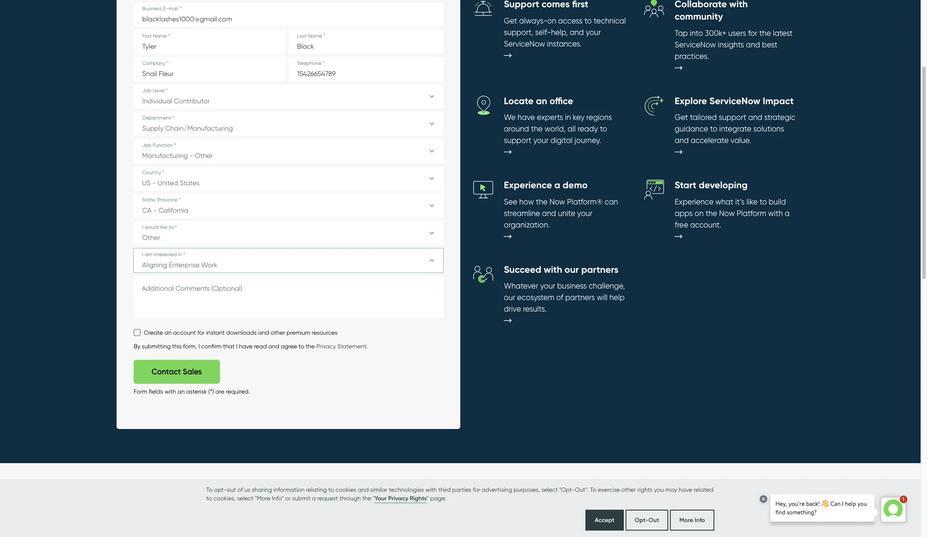 Task type: describe. For each thing, give the bounding box(es) containing it.
advertising
[[482, 486, 512, 493]]

1 horizontal spatial a
[[555, 179, 560, 191]]

access
[[558, 16, 583, 25]]

get always-on access to technical support, self-help, and your servicenow instances. link
[[473, 0, 627, 71]]

support inside get tailored support and strategic guidance to integrate solutions and accelerate value.
[[719, 113, 747, 122]]

accelerate
[[691, 136, 729, 145]]

help
[[610, 293, 625, 302]]

or
[[285, 495, 291, 502]]

to inside get always-on access to technical support, self-help, and your servicenow instances.
[[585, 16, 592, 25]]

third
[[439, 486, 451, 493]]

servicenow up get tailored support and strategic guidance to integrate solutions and accelerate value.
[[710, 95, 761, 107]]

whatever your business challenge, our ecosystem of partners will help drive results.
[[504, 282, 625, 314]]

have inside we have experts in key regions around the world, all ready to support your digital journey.
[[518, 113, 535, 122]]

contact
[[152, 368, 181, 377]]

to inside get tailored support and strategic guidance to integrate solutions and accelerate value.
[[710, 124, 718, 133]]

to left cookies,
[[206, 495, 212, 502]]

an for create
[[164, 330, 172, 336]]

regions
[[587, 113, 612, 122]]

what
[[716, 197, 734, 206]]

succeed with our partners
[[504, 264, 619, 275]]

1 horizontal spatial an
[[178, 388, 185, 395]]

submitting
[[142, 343, 171, 350]]

out
[[649, 516, 659, 524]]

through
[[339, 495, 361, 502]]

downloads
[[226, 330, 257, 336]]

a inside experience what it's like to build apps on the now platform with a free account.
[[785, 209, 790, 218]]

0 vertical spatial our
[[565, 264, 579, 275]]

and down guidance
[[675, 136, 689, 145]]

with inside collaborate with community
[[730, 0, 748, 10]]

other inside to opt-out of us sharing information relating to cookies and similar technologies with third parties for advertising purposes, select "opt-out".  to exercise other rights you may have related to cookies, select "more info" or submit a request through the "
[[622, 486, 636, 493]]

us
[[244, 486, 250, 493]]

your inside see how the now platform® can streamline and unite your organization.
[[577, 209, 593, 218]]

guidance
[[675, 124, 708, 133]]

practices.
[[675, 52, 709, 60]]

asterisk
[[186, 388, 207, 395]]

start developing
[[675, 179, 748, 191]]

explore servicenow impact
[[675, 95, 794, 107]]

opt-
[[214, 486, 227, 493]]

partners inside "whatever your business challenge, our ecosystem of partners will help drive results."
[[565, 293, 595, 302]]

support,
[[504, 28, 533, 37]]

300k+
[[705, 28, 727, 37]]

platform®
[[567, 197, 603, 206]]

First Name text field
[[134, 30, 285, 54]]

info
[[695, 516, 705, 524]]

to inside experience what it's like to build apps on the now platform with a free account.
[[760, 197, 767, 206]]

servicenow inside tap into 300k+ users for the latest servicenow insights and best practices.
[[675, 40, 716, 49]]

now inside experience what it's like to build apps on the now platform with a free account.
[[719, 209, 735, 218]]

required.
[[226, 388, 250, 395]]

support inside we have experts in key regions around the world, all ready to support your digital journey.
[[504, 136, 532, 145]]

your privacy rights " page.
[[375, 495, 446, 502]]

into
[[690, 28, 703, 37]]

experience for experience what it's like to build apps on the now platform with a free account.
[[675, 197, 714, 206]]

1 to from the left
[[206, 486, 213, 493]]

always-
[[519, 16, 547, 25]]

have inside to opt-out of us sharing information relating to cookies and similar technologies with third parties for advertising purposes, select "opt-out".  to exercise other rights you may have related to cookies, select "more info" or submit a request through the "
[[679, 486, 693, 493]]

world,
[[545, 124, 566, 133]]

accept button
[[586, 510, 624, 531]]

we
[[504, 113, 516, 122]]

opt-out
[[635, 516, 659, 524]]

technical
[[594, 16, 626, 25]]

ready
[[578, 124, 598, 133]]

may
[[666, 486, 677, 493]]

premium
[[287, 330, 310, 336]]

unite
[[558, 209, 576, 218]]

collaborate with community
[[675, 0, 748, 22]]

create
[[144, 330, 163, 336]]

insights
[[718, 40, 744, 49]]

will
[[597, 293, 608, 302]]

now inside see how the now platform® can streamline and unite your organization.
[[550, 197, 565, 206]]

solutions
[[754, 124, 784, 133]]

1 i from the left
[[198, 343, 200, 350]]

to inside we have experts in key regions around the world, all ready to support your digital journey.
[[600, 124, 607, 133]]

organization.
[[504, 220, 550, 229]]

sharing
[[252, 486, 272, 493]]

digital
[[551, 136, 573, 145]]

Company text field
[[134, 57, 285, 81]]

more info button
[[670, 510, 715, 531]]

apps
[[675, 209, 693, 218]]

instant
[[206, 330, 225, 336]]

page.
[[430, 495, 446, 502]]

streamline
[[504, 209, 540, 218]]

0 vertical spatial partners
[[581, 264, 619, 275]]

form,
[[183, 343, 197, 350]]

challenge,
[[589, 282, 625, 291]]

your inside "whatever your business challenge, our ecosystem of partners will help drive results."
[[540, 282, 556, 291]]

" inside to opt-out of us sharing information relating to cookies and similar technologies with third parties for advertising purposes, select "opt-out".  to exercise other rights you may have related to cookies, select "more info" or submit a request through the "
[[373, 495, 375, 502]]

the inside experience what it's like to build apps on the now platform with a free account.
[[706, 209, 717, 218]]

collaborate
[[675, 0, 727, 10]]

by submitting this form, i confirm that i have read and agree to the privacy statement .
[[134, 343, 368, 350]]

of inside to opt-out of us sharing information relating to cookies and similar technologies with third parties for advertising purposes, select "opt-out".  to exercise other rights you may have related to cookies, select "more info" or submit a request through the "
[[237, 486, 243, 493]]

opt-
[[635, 516, 649, 524]]

an for locate
[[536, 95, 547, 107]]

all
[[568, 124, 576, 133]]

that
[[223, 343, 235, 350]]

with up business
[[544, 264, 562, 275]]

a inside to opt-out of us sharing information relating to cookies and similar technologies with third parties for advertising purposes, select "opt-out".  to exercise other rights you may have related to cookies, select "more info" or submit a request through the "
[[312, 495, 316, 502]]

the inside we have experts in key regions around the world, all ready to support your digital journey.
[[531, 124, 543, 133]]

create an account for instant downloads and other premium resources
[[144, 330, 338, 336]]

1 vertical spatial have
[[239, 343, 253, 350]]

confirm
[[201, 343, 222, 350]]

tap
[[675, 28, 688, 37]]

experience a demo
[[504, 179, 588, 191]]

0 vertical spatial select
[[542, 486, 558, 493]]

best
[[762, 40, 778, 49]]

community
[[675, 11, 723, 22]]

Business E-mail text field
[[134, 3, 443, 27]]

see
[[504, 197, 518, 206]]

on inside get always-on access to technical support, self-help, and your servicenow instances.
[[547, 16, 556, 25]]

read
[[254, 343, 267, 350]]

get always-on access to technical support, self-help, and your servicenow instances.
[[504, 16, 626, 48]]

instances.
[[547, 39, 582, 48]]

get tailored support and strategic guidance to integrate solutions and accelerate value.
[[675, 113, 796, 145]]



Task type: vqa. For each thing, say whether or not it's contained in the screenshot.
THE GET STARTED
no



Task type: locate. For each thing, give the bounding box(es) containing it.
on inside experience what it's like to build apps on the now platform with a free account.
[[695, 209, 704, 218]]

1 horizontal spatial our
[[565, 264, 579, 275]]

platform
[[737, 209, 767, 218]]

with inside to opt-out of us sharing information relating to cookies and similar technologies with third parties for advertising purposes, select "opt-out".  to exercise other rights you may have related to cookies, select "more info" or submit a request through the "
[[426, 486, 437, 493]]

integrate
[[720, 124, 752, 133]]

like
[[747, 197, 758, 206]]

and left unite
[[542, 209, 556, 218]]

0 horizontal spatial support
[[504, 136, 532, 145]]

servicenow inside get always-on access to technical support, self-help, and your servicenow instances.
[[504, 39, 545, 48]]

i right the that
[[236, 343, 238, 350]]

for inside to opt-out of us sharing information relating to cookies and similar technologies with third parties for advertising purposes, select "opt-out".  to exercise other rights you may have related to cookies, select "more info" or submit a request through the "
[[473, 486, 480, 493]]

to left 'opt-' at the left
[[206, 486, 213, 493]]

2 vertical spatial a
[[312, 495, 316, 502]]

"opt-
[[560, 486, 575, 493]]

privacy down technologies
[[388, 495, 408, 502]]

locate an office
[[504, 95, 573, 107]]

1 horizontal spatial get
[[675, 113, 688, 122]]

experience up how
[[504, 179, 552, 191]]

locate
[[504, 95, 534, 107]]

2 i from the left
[[236, 343, 238, 350]]

self-
[[535, 28, 551, 37]]

1 horizontal spatial i
[[236, 343, 238, 350]]

drive
[[504, 305, 521, 314]]

"more
[[255, 495, 271, 502]]

your down world,
[[534, 136, 549, 145]]

and right read
[[268, 343, 279, 350]]

you
[[654, 486, 664, 493]]

of down business
[[557, 293, 564, 302]]

office
[[550, 95, 573, 107]]

0 vertical spatial get
[[504, 16, 517, 25]]

0 vertical spatial a
[[555, 179, 560, 191]]

have
[[518, 113, 535, 122], [239, 343, 253, 350], [679, 486, 693, 493]]

2 vertical spatial an
[[178, 388, 185, 395]]

this
[[172, 343, 182, 350]]

value.
[[731, 136, 751, 145]]

ecosystem
[[517, 293, 555, 302]]

free
[[675, 220, 689, 229]]

2 horizontal spatial for
[[748, 28, 758, 37]]

1 horizontal spatial now
[[719, 209, 735, 218]]

tailored
[[690, 113, 717, 122]]

0 vertical spatial an
[[536, 95, 547, 107]]

get for get always-on access to technical support, self-help, and your servicenow instances.
[[504, 16, 517, 25]]

in
[[565, 113, 571, 122]]

see how the now platform® can streamline and unite your organization.
[[504, 197, 618, 229]]

build
[[769, 197, 786, 206]]

the inside see how the now platform® can streamline and unite your organization.
[[536, 197, 548, 206]]

and left best
[[746, 40, 760, 49]]

0 horizontal spatial an
[[164, 330, 172, 336]]

it's
[[736, 197, 745, 206]]

1 vertical spatial an
[[164, 330, 172, 336]]

0 horizontal spatial of
[[237, 486, 243, 493]]

select left ""opt-"
[[542, 486, 558, 493]]

0 vertical spatial support
[[719, 113, 747, 122]]

and up solutions
[[749, 113, 763, 122]]

0 horizontal spatial get
[[504, 16, 517, 25]]

your privacy rights link
[[375, 494, 427, 504]]

" left page.
[[427, 495, 429, 502]]

0 vertical spatial privacy
[[316, 343, 336, 350]]

0 horizontal spatial on
[[547, 16, 556, 25]]

for right users
[[748, 28, 758, 37]]

i
[[198, 343, 200, 350], [236, 343, 238, 350]]

0 horizontal spatial "
[[373, 495, 375, 502]]

2 vertical spatial for
[[473, 486, 480, 493]]

0 horizontal spatial i
[[198, 343, 200, 350]]

resources
[[312, 330, 338, 336]]

1 horizontal spatial privacy
[[388, 495, 408, 502]]

an up experts
[[536, 95, 547, 107]]

cookies,
[[214, 495, 236, 502]]

1 " from the left
[[373, 495, 375, 502]]

get for get tailored support and strategic guidance to integrate solutions and accelerate value.
[[675, 113, 688, 122]]

tap into 300k+ users for the latest servicenow insights and best practices.
[[675, 28, 793, 60]]

the inside to opt-out of us sharing information relating to cookies and similar technologies with third parties for advertising purposes, select "opt-out".  to exercise other rights you may have related to cookies, select "more info" or submit a request through the "
[[362, 495, 371, 502]]

more
[[680, 516, 693, 524]]

i right form,
[[198, 343, 200, 350]]

key
[[573, 113, 585, 122]]

to right access
[[585, 16, 592, 25]]

get inside get always-on access to technical support, self-help, and your servicenow instances.
[[504, 16, 517, 25]]

servicenow down into on the top of page
[[675, 40, 716, 49]]

of left "us"
[[237, 486, 243, 493]]

with up users
[[730, 0, 748, 10]]

your inside we have experts in key regions around the world, all ready to support your digital journey.
[[534, 136, 549, 145]]

your down platform®
[[577, 209, 593, 218]]

cookies
[[336, 486, 356, 493]]

1 vertical spatial privacy
[[388, 495, 408, 502]]

1 vertical spatial of
[[237, 486, 243, 493]]

account.
[[690, 220, 722, 229]]

" down similar
[[373, 495, 375, 502]]

the down premium in the bottom of the page
[[306, 343, 315, 350]]

2 horizontal spatial have
[[679, 486, 693, 493]]

0 horizontal spatial our
[[504, 293, 515, 302]]

results.
[[523, 305, 547, 314]]

other up agree
[[271, 330, 285, 336]]

now down the what
[[719, 209, 735, 218]]

servicenow down support,
[[504, 39, 545, 48]]

on up help,
[[547, 16, 556, 25]]

get up support,
[[504, 16, 517, 25]]

to right out".
[[590, 486, 597, 493]]

other left "rights"
[[622, 486, 636, 493]]

to right agree
[[299, 343, 304, 350]]

to right like
[[760, 197, 767, 206]]

statement
[[338, 343, 366, 350]]

experience what it's like to build apps on the now platform with a free account.
[[675, 197, 790, 229]]

out".
[[575, 486, 589, 493]]

have down downloads
[[239, 343, 253, 350]]

your down 'technical' on the right top of page
[[586, 28, 601, 37]]

for right parties
[[473, 486, 480, 493]]

our inside "whatever your business challenge, our ecosystem of partners will help drive results."
[[504, 293, 515, 302]]

rights
[[410, 495, 427, 502]]

and up read
[[258, 330, 269, 336]]

on up account.
[[695, 209, 704, 218]]

1 vertical spatial get
[[675, 113, 688, 122]]

2 to from the left
[[590, 486, 597, 493]]

and down access
[[570, 28, 584, 37]]

Telephone telephone field
[[289, 57, 443, 81]]

0 vertical spatial experience
[[504, 179, 552, 191]]

" inside your privacy rights " page.
[[427, 495, 429, 502]]

1 horizontal spatial other
[[622, 486, 636, 493]]

the right how
[[536, 197, 548, 206]]

0 vertical spatial other
[[271, 330, 285, 336]]

for left instant
[[197, 330, 205, 336]]

info"
[[272, 495, 284, 502]]

1 horizontal spatial on
[[695, 209, 704, 218]]

to down regions
[[600, 124, 607, 133]]

exercise
[[598, 486, 620, 493]]

journey.
[[575, 136, 601, 145]]

2 horizontal spatial an
[[536, 95, 547, 107]]

partners down business
[[565, 293, 595, 302]]

1 horizontal spatial experience
[[675, 197, 714, 206]]

an
[[536, 95, 547, 107], [164, 330, 172, 336], [178, 388, 185, 395]]

None text field
[[134, 276, 443, 318]]

are
[[215, 388, 224, 395]]

the down experts
[[531, 124, 543, 133]]

0 horizontal spatial for
[[197, 330, 205, 336]]

to up accelerate
[[710, 124, 718, 133]]

now up unite
[[550, 197, 565, 206]]

and inside tap into 300k+ users for the latest servicenow insights and best practices.
[[746, 40, 760, 49]]

1 vertical spatial on
[[695, 209, 704, 218]]

select down "us"
[[237, 495, 254, 502]]

0 horizontal spatial have
[[239, 343, 253, 350]]

0 horizontal spatial other
[[271, 330, 285, 336]]

for inside tap into 300k+ users for the latest servicenow insights and best practices.
[[748, 28, 758, 37]]

help,
[[551, 28, 568, 37]]

privacy
[[316, 343, 336, 350], [388, 495, 408, 502]]

contact sales
[[152, 368, 202, 377]]

to
[[585, 16, 592, 25], [600, 124, 607, 133], [710, 124, 718, 133], [760, 197, 767, 206], [299, 343, 304, 350], [328, 486, 334, 493], [206, 495, 212, 502]]

our up business
[[565, 264, 579, 275]]

a left the demo
[[555, 179, 560, 191]]

1 vertical spatial support
[[504, 136, 532, 145]]

impact
[[763, 95, 794, 107]]

Last Name text field
[[289, 30, 443, 54]]

business
[[557, 282, 587, 291]]

with inside experience what it's like to build apps on the now platform with a free account.
[[768, 209, 783, 218]]

0 vertical spatial now
[[550, 197, 565, 206]]

have right may
[[679, 486, 693, 493]]

latest
[[773, 28, 793, 37]]

the inside tap into 300k+ users for the latest servicenow insights and best practices.
[[760, 28, 771, 37]]

developing
[[699, 179, 748, 191]]

1 vertical spatial for
[[197, 330, 205, 336]]

experts
[[537, 113, 563, 122]]

our up drive
[[504, 293, 515, 302]]

privacy down resources
[[316, 343, 336, 350]]

get inside get tailored support and strategic guidance to integrate solutions and accelerate value.
[[675, 113, 688, 122]]

0 vertical spatial have
[[518, 113, 535, 122]]

request
[[317, 495, 338, 502]]

1 horizontal spatial to
[[590, 486, 597, 493]]

0 horizontal spatial select
[[237, 495, 254, 502]]

1 horizontal spatial for
[[473, 486, 480, 493]]

1 horizontal spatial have
[[518, 113, 535, 122]]

experience up "apps"
[[675, 197, 714, 206]]

1 horizontal spatial "
[[427, 495, 429, 502]]

and inside see how the now platform® can streamline and unite your organization.
[[542, 209, 556, 218]]

whatever
[[504, 282, 538, 291]]

0 horizontal spatial experience
[[504, 179, 552, 191]]

experience for experience a demo
[[504, 179, 552, 191]]

0 horizontal spatial a
[[312, 495, 316, 502]]

1 horizontal spatial select
[[542, 486, 558, 493]]

your up ecosystem
[[540, 282, 556, 291]]

the up best
[[760, 28, 771, 37]]

the left your
[[362, 495, 371, 502]]

an right create
[[164, 330, 172, 336]]

0 vertical spatial for
[[748, 28, 758, 37]]

to up request
[[328, 486, 334, 493]]

get up guidance
[[675, 113, 688, 122]]

and inside get always-on access to technical support, self-help, and your servicenow instances.
[[570, 28, 584, 37]]

1 vertical spatial our
[[504, 293, 515, 302]]

of inside "whatever your business challenge, our ecosystem of partners will help drive results."
[[557, 293, 564, 302]]

experience
[[504, 179, 552, 191], [675, 197, 714, 206]]

1 vertical spatial select
[[237, 495, 254, 502]]

and inside to opt-out of us sharing information relating to cookies and similar technologies with third parties for advertising purposes, select "opt-out".  to exercise other rights you may have related to cookies, select "more info" or submit a request through the "
[[358, 486, 369, 493]]

our
[[565, 264, 579, 275], [504, 293, 515, 302]]

support down around
[[504, 136, 532, 145]]

1 horizontal spatial of
[[557, 293, 564, 302]]

related
[[694, 486, 714, 493]]

agree
[[281, 343, 297, 350]]

1 horizontal spatial support
[[719, 113, 747, 122]]

parties
[[452, 486, 471, 493]]

of
[[557, 293, 564, 302], [237, 486, 243, 493]]

support up integrate
[[719, 113, 747, 122]]

relating
[[306, 486, 327, 493]]

"
[[373, 495, 375, 502], [427, 495, 429, 502]]

with right fields
[[165, 388, 176, 395]]

the up account.
[[706, 209, 717, 218]]

and
[[570, 28, 584, 37], [746, 40, 760, 49], [749, 113, 763, 122], [675, 136, 689, 145], [542, 209, 556, 218], [258, 330, 269, 336], [268, 343, 279, 350], [358, 486, 369, 493]]

partners up challenge, at the right bottom of page
[[581, 264, 619, 275]]

1 vertical spatial other
[[622, 486, 636, 493]]

an left asterisk
[[178, 388, 185, 395]]

around
[[504, 124, 529, 133]]

1 vertical spatial partners
[[565, 293, 595, 302]]

a down build
[[785, 209, 790, 218]]

1 vertical spatial a
[[785, 209, 790, 218]]

0 horizontal spatial privacy
[[316, 343, 336, 350]]

contact sales button
[[134, 360, 220, 384]]

0 horizontal spatial to
[[206, 486, 213, 493]]

form fields with an asterisk (*) are required.
[[134, 388, 250, 395]]

a down relating
[[312, 495, 316, 502]]

your inside get always-on access to technical support, self-help, and your servicenow instances.
[[586, 28, 601, 37]]

with down build
[[768, 209, 783, 218]]

1 vertical spatial now
[[719, 209, 735, 218]]

with up page.
[[426, 486, 437, 493]]

2 " from the left
[[427, 495, 429, 502]]

0 horizontal spatial now
[[550, 197, 565, 206]]

opt-out button
[[626, 510, 669, 531]]

have up around
[[518, 113, 535, 122]]

now
[[550, 197, 565, 206], [719, 209, 735, 218]]

and left similar
[[358, 486, 369, 493]]

0 vertical spatial of
[[557, 293, 564, 302]]

1 vertical spatial experience
[[675, 197, 714, 206]]

0 vertical spatial on
[[547, 16, 556, 25]]

experience inside experience what it's like to build apps on the now platform with a free account.
[[675, 197, 714, 206]]

by
[[134, 343, 140, 350]]

2 horizontal spatial a
[[785, 209, 790, 218]]

more info
[[680, 516, 705, 524]]

explore
[[675, 95, 707, 107]]

2 vertical spatial have
[[679, 486, 693, 493]]



